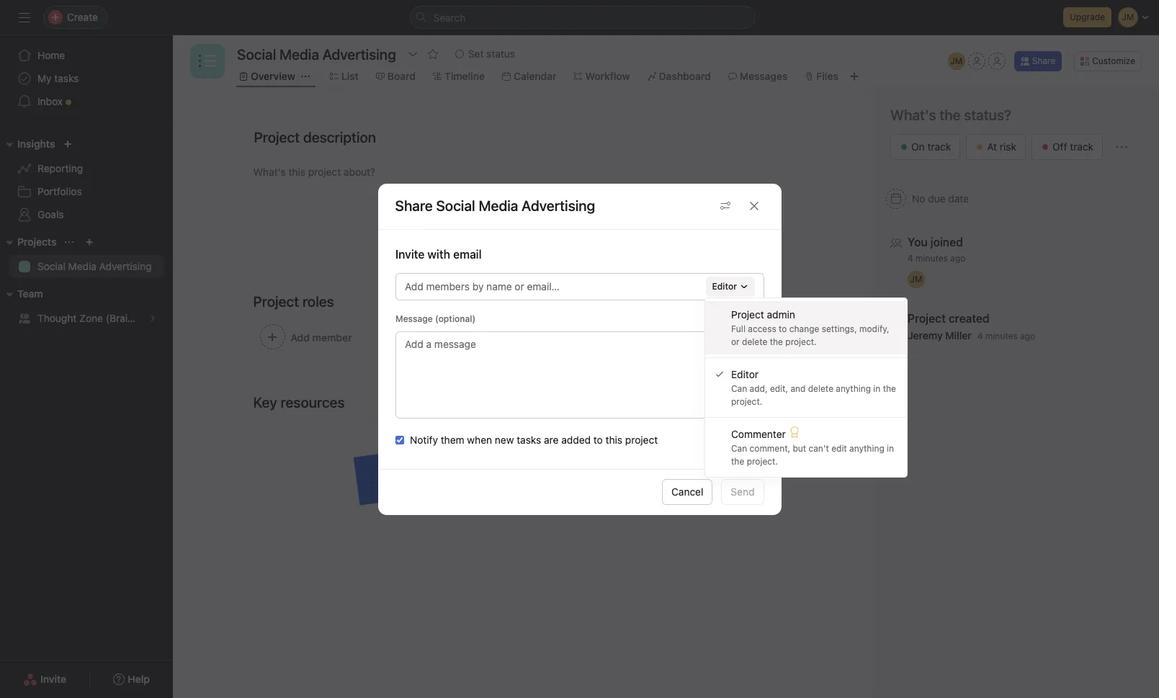 Task type: locate. For each thing, give the bounding box(es) containing it.
0 vertical spatial jm
[[950, 55, 963, 66]]

editor
[[712, 281, 737, 291], [731, 368, 759, 380]]

projects element
[[0, 229, 173, 281]]

tasks inside share social media advertising dialog
[[516, 433, 541, 446]]

1 horizontal spatial minutes
[[986, 331, 1018, 342]]

1 horizontal spatial ago
[[1020, 331, 1035, 342]]

cancel
[[671, 486, 703, 498]]

0 horizontal spatial and
[[525, 461, 542, 473]]

1 vertical spatial tasks
[[516, 433, 541, 446]]

settings,
[[822, 323, 857, 334]]

and inside align your team around a shared vision with a project brief and supporting resources.
[[525, 461, 542, 473]]

0 vertical spatial to
[[779, 323, 787, 334]]

modify,
[[860, 323, 889, 334]]

the inside "can comment, but can't edit anything in the project."
[[731, 456, 744, 467]]

anything down settings,
[[836, 383, 871, 394]]

in right edit
[[887, 443, 894, 454]]

minutes
[[916, 253, 948, 264], [986, 331, 1018, 342]]

1 horizontal spatial social
[[436, 197, 475, 214]]

1 vertical spatial anything
[[850, 443, 885, 454]]

1 vertical spatial the
[[883, 383, 896, 394]]

0 vertical spatial project
[[625, 433, 658, 446]]

reporting link
[[9, 157, 164, 180]]

project down align
[[465, 461, 498, 473]]

risk
[[1000, 140, 1017, 153]]

0 vertical spatial can
[[731, 383, 747, 394]]

1 vertical spatial delete
[[808, 383, 834, 394]]

2 vertical spatial project.
[[747, 456, 778, 467]]

invite button
[[14, 666, 76, 692]]

1 vertical spatial project
[[465, 461, 498, 473]]

invite inside share social media advertising dialog
[[395, 247, 424, 260]]

what's
[[890, 107, 936, 123]]

the
[[770, 336, 783, 347], [883, 383, 896, 394], [731, 456, 744, 467]]

to
[[779, 323, 787, 334], [593, 433, 602, 446]]

when
[[467, 433, 492, 446]]

files link
[[805, 68, 839, 84]]

track right on
[[928, 140, 951, 153]]

project. down comment,
[[747, 456, 778, 467]]

team
[[514, 445, 538, 457]]

editor up "project"
[[712, 281, 737, 291]]

0 horizontal spatial a
[[576, 445, 581, 457]]

0 vertical spatial anything
[[836, 383, 871, 394]]

this
[[605, 433, 622, 446]]

0 vertical spatial social
[[436, 197, 475, 214]]

project. down change
[[786, 336, 817, 347]]

0 horizontal spatial delete
[[742, 336, 768, 347]]

cancel button
[[662, 479, 713, 505]]

1 vertical spatial social
[[37, 260, 65, 272]]

the down 'access'
[[770, 336, 783, 347]]

2 vertical spatial the
[[731, 456, 744, 467]]

anything inside editor can add, edit, and delete anything in the project.
[[836, 383, 871, 394]]

0 horizontal spatial share
[[395, 197, 433, 214]]

the inside project admin full access to change settings, modify, or delete the project.
[[770, 336, 783, 347]]

media advertising
[[479, 197, 595, 214]]

overview
[[251, 70, 295, 82]]

0 vertical spatial project.
[[786, 336, 817, 347]]

1 vertical spatial ago
[[1020, 331, 1035, 342]]

a
[[576, 445, 581, 457], [670, 445, 676, 457]]

added
[[561, 433, 590, 446]]

insights
[[17, 138, 55, 150]]

thought
[[37, 312, 77, 324]]

Project description title text field
[[245, 122, 380, 153]]

calendar link
[[502, 68, 557, 84]]

Invite with email text field
[[405, 277, 570, 294]]

0 horizontal spatial minutes
[[916, 253, 948, 264]]

0 vertical spatial and
[[791, 383, 806, 394]]

project
[[625, 433, 658, 446], [465, 461, 498, 473]]

jeremy miller link
[[908, 329, 972, 342]]

admin
[[767, 308, 795, 321]]

minutes inside you joined 4 minutes ago
[[916, 253, 948, 264]]

1 vertical spatial and
[[525, 461, 542, 473]]

track right off
[[1070, 140, 1094, 153]]

project for align your team around a shared vision with a project brief and supporting resources.
[[465, 461, 498, 473]]

1 horizontal spatial share
[[1032, 55, 1056, 66]]

project.
[[786, 336, 817, 347], [731, 396, 763, 407], [747, 456, 778, 467]]

anything right edit
[[850, 443, 885, 454]]

can left "add,"
[[731, 383, 747, 394]]

align your team around a shared vision with a project brief and supporting resources.
[[465, 445, 676, 473]]

what's the status?
[[890, 107, 1012, 123]]

commenter
[[731, 428, 786, 440]]

1 horizontal spatial tasks
[[516, 433, 541, 446]]

full
[[731, 323, 746, 334]]

share for share
[[1032, 55, 1056, 66]]

0 vertical spatial share
[[1032, 55, 1056, 66]]

editor inside editor can add, edit, and delete anything in the project.
[[731, 368, 759, 380]]

project permissions image
[[719, 200, 731, 212]]

minutes down you joined button
[[916, 253, 948, 264]]

1 horizontal spatial the
[[770, 336, 783, 347]]

project. inside "can comment, but can't edit anything in the project."
[[747, 456, 778, 467]]

1 vertical spatial editor
[[731, 368, 759, 380]]

editor for editor can add, edit, and delete anything in the project.
[[731, 368, 759, 380]]

1 vertical spatial can
[[731, 443, 747, 454]]

new
[[495, 433, 514, 446]]

0 horizontal spatial in
[[873, 383, 881, 394]]

share inside button
[[1032, 55, 1056, 66]]

1 vertical spatial in
[[887, 443, 894, 454]]

track inside the on track button
[[928, 140, 951, 153]]

to left this
[[593, 433, 602, 446]]

inbox link
[[9, 90, 164, 113]]

1 horizontal spatial and
[[791, 383, 806, 394]]

1 horizontal spatial a
[[670, 445, 676, 457]]

in inside editor can add, edit, and delete anything in the project.
[[873, 383, 881, 394]]

social media advertising
[[37, 260, 152, 272]]

access
[[748, 323, 776, 334]]

0 horizontal spatial track
[[928, 140, 951, 153]]

on track button
[[890, 134, 961, 160]]

1 vertical spatial invite
[[40, 673, 66, 685]]

0 horizontal spatial project
[[465, 461, 498, 473]]

1 horizontal spatial track
[[1070, 140, 1094, 153]]

track inside off track button
[[1070, 140, 1094, 153]]

0 horizontal spatial ago
[[951, 253, 966, 264]]

in down the modify,
[[873, 383, 881, 394]]

project
[[731, 308, 764, 321]]

1 vertical spatial share
[[395, 197, 433, 214]]

1 vertical spatial project.
[[731, 396, 763, 407]]

ago right miller
[[1020, 331, 1035, 342]]

project inside share social media advertising dialog
[[625, 433, 658, 446]]

the down the modify,
[[883, 383, 896, 394]]

1 vertical spatial to
[[593, 433, 602, 446]]

0 vertical spatial the
[[770, 336, 783, 347]]

hide sidebar image
[[19, 12, 30, 23]]

can down commenter
[[731, 443, 747, 454]]

1 vertical spatial minutes
[[986, 331, 1018, 342]]

1 horizontal spatial 4
[[978, 331, 983, 342]]

social down the projects
[[37, 260, 65, 272]]

0 horizontal spatial to
[[593, 433, 602, 446]]

0 vertical spatial delete
[[742, 336, 768, 347]]

0 vertical spatial 4
[[908, 253, 913, 264]]

can
[[731, 383, 747, 394], [731, 443, 747, 454]]

project. inside project admin full access to change settings, modify, or delete the project.
[[786, 336, 817, 347]]

1 vertical spatial 4
[[978, 331, 983, 342]]

project created jeremy miller 4 minutes ago
[[908, 312, 1035, 342]]

editor inside 'dropdown button'
[[712, 281, 737, 291]]

you joined button
[[908, 235, 966, 249]]

Message (optional) text field
[[395, 331, 764, 418]]

0 horizontal spatial tasks
[[54, 72, 79, 84]]

projects button
[[0, 233, 56, 251]]

invite for invite with email
[[395, 247, 424, 260]]

1 can from the top
[[731, 383, 747, 394]]

calendar
[[514, 70, 557, 82]]

and down team
[[525, 461, 542, 473]]

a up supporting
[[576, 445, 581, 457]]

tasks left are
[[516, 433, 541, 446]]

1 horizontal spatial jm
[[950, 55, 963, 66]]

ago
[[951, 253, 966, 264], [1020, 331, 1035, 342]]

jm
[[950, 55, 963, 66], [910, 274, 923, 285]]

1 horizontal spatial to
[[779, 323, 787, 334]]

1 vertical spatial jm
[[910, 274, 923, 285]]

0 vertical spatial ago
[[951, 253, 966, 264]]

thought zone (brainstorm space)
[[37, 312, 196, 324]]

and right edit,
[[791, 383, 806, 394]]

track for on track
[[928, 140, 951, 153]]

delete down 'access'
[[742, 336, 768, 347]]

goals link
[[9, 203, 164, 226]]

delete inside project admin full access to change settings, modify, or delete the project.
[[742, 336, 768, 347]]

4 inside you joined 4 minutes ago
[[908, 253, 913, 264]]

1 horizontal spatial in
[[887, 443, 894, 454]]

project. down "add,"
[[731, 396, 763, 407]]

key resources
[[253, 394, 345, 411]]

files
[[817, 70, 839, 82]]

project right this
[[625, 433, 658, 446]]

list link
[[330, 68, 359, 84]]

0 horizontal spatial 4
[[908, 253, 913, 264]]

1 track from the left
[[928, 140, 951, 153]]

2 can from the top
[[731, 443, 747, 454]]

4 down you
[[908, 253, 913, 264]]

home link
[[9, 44, 164, 67]]

your
[[491, 445, 512, 457]]

jm down you joined 4 minutes ago
[[910, 274, 923, 285]]

invite
[[395, 247, 424, 260], [40, 673, 66, 685]]

media
[[68, 260, 96, 272]]

social up with email
[[436, 197, 475, 214]]

dashboard
[[659, 70, 711, 82]]

1 horizontal spatial project
[[625, 433, 658, 446]]

send button
[[721, 479, 764, 505]]

0 vertical spatial in
[[873, 383, 881, 394]]

comment,
[[750, 443, 790, 454]]

(optional)
[[435, 313, 475, 324]]

my tasks
[[37, 72, 79, 84]]

2 horizontal spatial the
[[883, 383, 896, 394]]

jm up what's the status?
[[950, 55, 963, 66]]

project. inside editor can add, edit, and delete anything in the project.
[[731, 396, 763, 407]]

tasks right my
[[54, 72, 79, 84]]

the up send
[[731, 456, 744, 467]]

ago inside you joined 4 minutes ago
[[951, 253, 966, 264]]

my tasks link
[[9, 67, 164, 90]]

0 vertical spatial tasks
[[54, 72, 79, 84]]

2 track from the left
[[1070, 140, 1094, 153]]

None text field
[[233, 41, 400, 67]]

off
[[1053, 140, 1067, 153]]

1 horizontal spatial delete
[[808, 383, 834, 394]]

invite with email
[[395, 247, 481, 260]]

0 vertical spatial editor
[[712, 281, 737, 291]]

share inside dialog
[[395, 197, 433, 214]]

0 horizontal spatial social
[[37, 260, 65, 272]]

ago down joined
[[951, 253, 966, 264]]

minutes right miller
[[986, 331, 1018, 342]]

invite inside button
[[40, 673, 66, 685]]

editor up "add,"
[[731, 368, 759, 380]]

track
[[928, 140, 951, 153], [1070, 140, 1094, 153]]

project inside align your team around a shared vision with a project brief and supporting resources.
[[465, 461, 498, 473]]

message
[[395, 313, 432, 324]]

0 horizontal spatial invite
[[40, 673, 66, 685]]

a right with
[[670, 445, 676, 457]]

0 vertical spatial minutes
[[916, 253, 948, 264]]

delete
[[742, 336, 768, 347], [808, 383, 834, 394]]

0 horizontal spatial the
[[731, 456, 744, 467]]

delete right edit,
[[808, 383, 834, 394]]

space)
[[163, 312, 196, 324]]

to down admin
[[779, 323, 787, 334]]

list
[[341, 70, 359, 82]]

messages
[[740, 70, 788, 82]]

0 vertical spatial invite
[[395, 247, 424, 260]]

jeremy
[[908, 329, 943, 342]]

4 right miller
[[978, 331, 983, 342]]

1 horizontal spatial invite
[[395, 247, 424, 260]]



Task type: vqa. For each thing, say whether or not it's contained in the screenshot.
Comment,
yes



Task type: describe. For each thing, give the bounding box(es) containing it.
jm button
[[948, 53, 965, 70]]

you joined 4 minutes ago
[[908, 236, 966, 264]]

tasks inside global element
[[54, 72, 79, 84]]

at
[[987, 140, 997, 153]]

track for off track
[[1070, 140, 1094, 153]]

messages link
[[728, 68, 788, 84]]

off track button
[[1032, 134, 1103, 160]]

vision
[[618, 445, 645, 457]]

can inside editor can add, edit, and delete anything in the project.
[[731, 383, 747, 394]]

team
[[17, 287, 43, 300]]

add,
[[750, 383, 768, 394]]

dashboard link
[[647, 68, 711, 84]]

send
[[731, 486, 755, 498]]

miller
[[946, 329, 972, 342]]

edit,
[[770, 383, 788, 394]]

on track
[[911, 140, 951, 153]]

portfolios
[[37, 185, 82, 197]]

minutes inside project created jeremy miller 4 minutes ago
[[986, 331, 1018, 342]]

change
[[789, 323, 819, 334]]

share for share social media advertising
[[395, 197, 433, 214]]

project for notify them when new tasks are added to this project
[[625, 433, 658, 446]]

upgrade button
[[1063, 7, 1112, 27]]

share social media advertising
[[395, 197, 595, 214]]

you
[[908, 236, 928, 249]]

off track
[[1053, 140, 1094, 153]]

joined
[[931, 236, 963, 249]]

can comment, but can't edit anything in the project.
[[731, 443, 894, 467]]

close this dialog image
[[748, 200, 760, 212]]

supporting
[[545, 461, 595, 473]]

4 inside project created jeremy miller 4 minutes ago
[[978, 331, 983, 342]]

edit
[[832, 443, 847, 454]]

share button
[[1014, 51, 1062, 71]]

teams element
[[0, 281, 196, 333]]

resources.
[[598, 461, 647, 473]]

board link
[[376, 68, 416, 84]]

them
[[440, 433, 464, 446]]

inbox
[[37, 95, 63, 107]]

Notify them when new tasks are added to this project checkbox
[[395, 436, 404, 444]]

notify
[[410, 433, 438, 446]]

social inside share social media advertising dialog
[[436, 197, 475, 214]]

to inside project admin full access to change settings, modify, or delete the project.
[[779, 323, 787, 334]]

can inside "can comment, but can't edit anything in the project."
[[731, 443, 747, 454]]

0 horizontal spatial jm
[[910, 274, 923, 285]]

zone
[[79, 312, 103, 324]]

brief
[[500, 461, 522, 473]]

advertising
[[99, 260, 152, 272]]

home
[[37, 49, 65, 61]]

jm inside jm button
[[950, 55, 963, 66]]

with email
[[427, 247, 481, 260]]

around
[[540, 445, 573, 457]]

social inside social media advertising link
[[37, 260, 65, 272]]

anything inside "can comment, but can't edit anything in the project."
[[850, 443, 885, 454]]

editor button
[[705, 276, 755, 296]]

project roles
[[253, 293, 334, 310]]

on
[[911, 140, 925, 153]]

list image
[[199, 53, 216, 70]]

global element
[[0, 35, 173, 122]]

overview link
[[239, 68, 295, 84]]

project admin full access to change settings, modify, or delete the project.
[[731, 308, 889, 347]]

delete inside editor can add, edit, and delete anything in the project.
[[808, 383, 834, 394]]

to inside share social media advertising dialog
[[593, 433, 602, 446]]

social media advertising link
[[9, 255, 164, 278]]

my
[[37, 72, 52, 84]]

the inside editor can add, edit, and delete anything in the project.
[[883, 383, 896, 394]]

projects
[[17, 236, 56, 248]]

the status?
[[940, 107, 1012, 123]]

thought zone (brainstorm space) link
[[9, 307, 196, 330]]

reporting
[[37, 162, 83, 174]]

can't
[[809, 443, 829, 454]]

editor can add, edit, and delete anything in the project.
[[731, 368, 896, 407]]

team button
[[0, 285, 43, 303]]

add to starred image
[[427, 48, 439, 60]]

portfolios link
[[9, 180, 164, 203]]

invite for invite
[[40, 673, 66, 685]]

in inside "can comment, but can't edit anything in the project."
[[887, 443, 894, 454]]

are
[[544, 433, 558, 446]]

insights button
[[0, 135, 55, 153]]

workflow link
[[574, 68, 630, 84]]

insights element
[[0, 131, 173, 229]]

timeline link
[[433, 68, 485, 84]]

at risk button
[[966, 134, 1026, 160]]

workflow
[[585, 70, 630, 82]]

project admin option
[[705, 301, 907, 354]]

editor for editor
[[712, 281, 737, 291]]

ago inside project created jeremy miller 4 minutes ago
[[1020, 331, 1035, 342]]

share social media advertising dialog
[[378, 183, 781, 515]]

1 a from the left
[[576, 445, 581, 457]]

timeline
[[445, 70, 485, 82]]

align
[[465, 445, 488, 457]]

notify them when new tasks are added to this project
[[410, 433, 658, 446]]

shared
[[584, 445, 616, 457]]

and inside editor can add, edit, and delete anything in the project.
[[791, 383, 806, 394]]

2 a from the left
[[670, 445, 676, 457]]

with
[[648, 445, 667, 457]]

project created
[[908, 312, 990, 325]]



